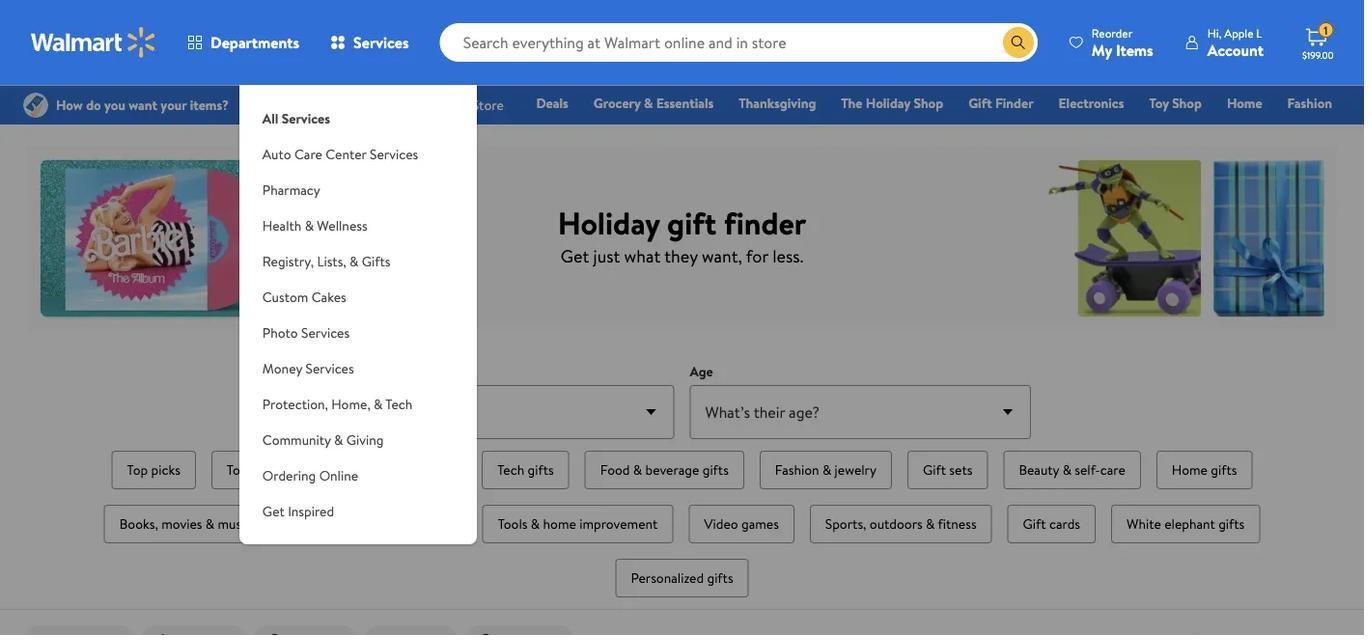 Task type: describe. For each thing, give the bounding box(es) containing it.
grocery
[[594, 94, 641, 113]]

thanksgiving
[[739, 94, 816, 113]]

top picks
[[127, 461, 180, 480]]

debit
[[1217, 121, 1250, 140]]

tools & home improvement
[[498, 515, 658, 534]]

health
[[263, 216, 302, 235]]

walmart image
[[31, 27, 156, 58]]

beauty & self-care button
[[1004, 451, 1141, 490]]

2 / from the left
[[200, 28, 206, 47]]

beauty & self-care list item
[[1000, 447, 1145, 494]]

registry, lists, & gifts button
[[239, 243, 477, 279]]

grocery & essentials link
[[585, 93, 723, 113]]

items
[[1116, 39, 1154, 60]]

registry inside "fashion registry"
[[1110, 121, 1160, 140]]

care
[[1101, 461, 1126, 480]]

services for photo services
[[301, 323, 350, 342]]

1
[[1324, 22, 1328, 38]]

ordering
[[263, 466, 316, 485]]

& for community & giving
[[334, 430, 343, 449]]

& for gifts & registry / gift ideas / gift finder
[[55, 28, 64, 47]]

gifts for personalized gifts
[[707, 569, 734, 588]]

tech gifts button
[[482, 451, 569, 490]]

1 horizontal spatial finder
[[996, 94, 1034, 113]]

l
[[1257, 25, 1263, 41]]

pet
[[298, 515, 318, 534]]

gifts for pet gifts
[[321, 515, 347, 534]]

online
[[319, 466, 358, 485]]

fashion & jewelry
[[775, 461, 877, 480]]

custom
[[263, 287, 308, 306]]

pharmacy button
[[239, 172, 477, 208]]

0 vertical spatial holiday
[[866, 94, 911, 113]]

all filters image
[[29, 634, 60, 635]]

electronics link
[[1050, 93, 1133, 113]]

get inspired button
[[239, 494, 477, 529]]

& for beauty & self-care
[[1063, 461, 1072, 480]]

pet gifts button
[[282, 505, 363, 544]]

toys
[[227, 461, 252, 480]]

protection,
[[263, 395, 328, 413]]

beauty
[[1019, 461, 1060, 480]]

home gifts
[[1172, 461, 1238, 480]]

hi, apple l account
[[1208, 25, 1264, 60]]

sets
[[950, 461, 973, 480]]

& for toys & games
[[256, 461, 265, 480]]

less.
[[773, 244, 804, 268]]

toy
[[1150, 94, 1169, 113]]

personalized gifts button
[[616, 559, 749, 598]]

get inside dropdown button
[[263, 502, 285, 521]]

in store image
[[147, 634, 178, 635]]

services right center
[[370, 144, 418, 163]]

walmart+ link
[[1266, 120, 1341, 141]]

services inside popup button
[[354, 32, 409, 53]]

elephant
[[1165, 515, 1216, 534]]

gift cards
[[1023, 515, 1081, 534]]

holiday inside holiday gift finder get just what they want, for less.
[[558, 201, 660, 244]]

tech inside tech gifts button
[[498, 461, 525, 480]]

gift cards list item
[[1004, 501, 1100, 548]]

deals link
[[528, 93, 577, 113]]

fitness
[[938, 515, 977, 534]]

white elephant gifts
[[1127, 515, 1245, 534]]

auto
[[263, 144, 291, 163]]

self-
[[1075, 461, 1101, 480]]

stuffers
[[406, 461, 451, 480]]

fashion & jewelry list item
[[756, 447, 896, 494]]

food & beverage gifts
[[600, 461, 729, 480]]

all
[[263, 109, 278, 127]]

what
[[624, 244, 661, 268]]

auto care center services
[[263, 144, 418, 163]]

services button
[[315, 19, 425, 66]]

gift sets list item
[[904, 447, 992, 494]]

center
[[326, 144, 367, 163]]

finder
[[724, 201, 807, 244]]

white
[[1127, 515, 1162, 534]]

gift finder
[[969, 94, 1034, 113]]

gift ideas link
[[136, 28, 193, 47]]

get inside holiday gift finder get just what they want, for less.
[[561, 244, 589, 268]]

gifts right "beverage"
[[703, 461, 729, 480]]

home
[[543, 515, 576, 534]]

gift
[[667, 201, 717, 244]]

health & wellness button
[[239, 208, 477, 243]]

home,
[[332, 395, 371, 413]]

sports,
[[826, 515, 867, 534]]

home gifts button
[[1157, 451, 1253, 490]]

& for food & beverage gifts
[[633, 461, 642, 480]]

services for all services
[[282, 109, 330, 127]]

gifts for tech gifts
[[528, 461, 554, 480]]

ordering online button
[[239, 458, 477, 494]]

age
[[690, 362, 713, 381]]

books, movies & music button
[[104, 505, 267, 544]]

gifts inside registry, lists, & gifts dropdown button
[[362, 252, 391, 270]]

gift cards button
[[1008, 505, 1096, 544]]

care
[[294, 144, 323, 163]]

fashion & jewelry button
[[760, 451, 892, 490]]

for
[[746, 244, 769, 268]]

ideas
[[163, 28, 193, 47]]

they
[[665, 244, 698, 268]]

top picks button
[[112, 451, 196, 490]]

one debit
[[1185, 121, 1250, 140]]

holiday gift finder image
[[27, 147, 1338, 330]]

health & wellness
[[263, 216, 368, 235]]

movies
[[161, 515, 202, 534]]

0 vertical spatial finder
[[240, 28, 277, 47]]

books, movies & music list item
[[100, 501, 271, 548]]

gifts for home gifts
[[1211, 461, 1238, 480]]

Search search field
[[440, 23, 1038, 62]]

cakes
[[312, 287, 346, 306]]

services for money services
[[306, 359, 354, 378]]

music
[[218, 515, 251, 534]]



Task type: locate. For each thing, give the bounding box(es) containing it.
tools & home improvement button
[[483, 505, 673, 544]]

want,
[[702, 244, 743, 268]]

tech right home,
[[386, 395, 413, 413]]

gifts & registry link
[[23, 28, 116, 47]]

& for health & wellness
[[305, 216, 314, 235]]

0 horizontal spatial finder
[[240, 28, 277, 47]]

home for home
[[1227, 94, 1263, 113]]

home inside "button"
[[1172, 461, 1208, 480]]

jewelry
[[835, 461, 877, 480]]

hi,
[[1208, 25, 1222, 41]]

tech gifts list item
[[478, 447, 573, 494]]

0 horizontal spatial gift finder link
[[213, 28, 277, 47]]

beverage
[[646, 461, 700, 480]]

fashion registry
[[1110, 94, 1333, 140]]

0 vertical spatial gift finder link
[[213, 28, 277, 47]]

0 vertical spatial registry
[[67, 28, 116, 47]]

0 horizontal spatial fashion
[[775, 461, 820, 480]]

one
[[1185, 121, 1214, 140]]

home
[[1227, 94, 1263, 113], [1172, 461, 1208, 480]]

registry,
[[263, 252, 314, 270]]

0 vertical spatial games
[[268, 461, 305, 480]]

tech up tools
[[498, 461, 525, 480]]

gift right "the holiday shop"
[[969, 94, 992, 113]]

1 horizontal spatial /
[[200, 28, 206, 47]]

community & giving button
[[239, 422, 477, 458]]

apple
[[1225, 25, 1254, 41]]

& for tools & home improvement
[[531, 515, 540, 534]]

finder down search icon
[[996, 94, 1034, 113]]

toys & games
[[227, 461, 305, 480]]

1 horizontal spatial fashion
[[1288, 94, 1333, 113]]

0 horizontal spatial shop
[[914, 94, 944, 113]]

1 shop from the left
[[914, 94, 944, 113]]

toy shop link
[[1141, 93, 1211, 113]]

white elephant gifts list item
[[1108, 501, 1265, 548]]

fashion for fashion registry
[[1288, 94, 1333, 113]]

get left pet
[[263, 502, 285, 521]]

holiday gift finder get just what they want, for less.
[[558, 201, 807, 268]]

tech gifts
[[498, 461, 554, 480]]

gift finder link down search icon
[[960, 93, 1043, 113]]

1 vertical spatial finder
[[996, 94, 1034, 113]]

0 horizontal spatial holiday
[[558, 201, 660, 244]]

top picks list item
[[108, 447, 200, 494]]

0 horizontal spatial registry
[[67, 28, 116, 47]]

1 vertical spatial games
[[742, 515, 779, 534]]

1 vertical spatial tech
[[498, 461, 525, 480]]

toys & games list item
[[208, 447, 325, 494]]

group containing top picks
[[70, 447, 1295, 602]]

gifts up elephant
[[1211, 461, 1238, 480]]

community & giving
[[263, 430, 384, 449]]

video games
[[704, 515, 779, 534]]

custom cakes
[[263, 287, 346, 306]]

0 vertical spatial get
[[561, 244, 589, 268]]

1 horizontal spatial registry
[[1110, 121, 1160, 140]]

get left "just" in the top left of the page
[[561, 244, 589, 268]]

holiday left they
[[558, 201, 660, 244]]

stocking stuffers button
[[336, 451, 467, 490]]

0 vertical spatial gifts
[[23, 28, 52, 47]]

books,
[[119, 515, 158, 534]]

gift for gift sets
[[923, 461, 946, 480]]

gifts & registry / gift ideas / gift finder
[[23, 28, 277, 47]]

departments button
[[172, 19, 315, 66]]

sort and filter section element
[[0, 610, 1365, 635]]

gifts inside button
[[707, 569, 734, 588]]

home inside 'link'
[[1227, 94, 1263, 113]]

home for home gifts
[[1172, 461, 1208, 480]]

& inside button
[[823, 461, 832, 480]]

pet gifts
[[298, 515, 347, 534]]

shop left gift finder
[[914, 94, 944, 113]]

1 vertical spatial registry
[[1110, 121, 1160, 140]]

0 vertical spatial tech
[[386, 395, 413, 413]]

0 horizontal spatial /
[[124, 28, 129, 47]]

0 vertical spatial home
[[1227, 94, 1263, 113]]

fashion link
[[1279, 93, 1341, 113]]

Walmart Site-Wide search field
[[440, 23, 1038, 62]]

gifts inside "button"
[[1211, 461, 1238, 480]]

list item
[[374, 501, 471, 548]]

gift sets button
[[908, 451, 988, 490]]

0 vertical spatial fashion
[[1288, 94, 1333, 113]]

departments
[[211, 32, 299, 53]]

home link
[[1219, 93, 1272, 113]]

0 horizontal spatial games
[[268, 461, 305, 480]]

gifts
[[23, 28, 52, 47], [362, 252, 391, 270]]

group
[[70, 447, 1295, 602]]

home up debit
[[1227, 94, 1263, 113]]

1 horizontal spatial games
[[742, 515, 779, 534]]

ordering online
[[263, 466, 358, 485]]

video
[[704, 515, 738, 534]]

gifts right the personalized
[[707, 569, 734, 588]]

finder
[[240, 28, 277, 47], [996, 94, 1034, 113]]

gift inside 'button'
[[923, 461, 946, 480]]

food & beverage gifts button
[[585, 451, 744, 490]]

fashion up walmart+ link
[[1288, 94, 1333, 113]]

home gifts list item
[[1153, 447, 1257, 494]]

photo services button
[[239, 315, 477, 351]]

gift left sets
[[923, 461, 946, 480]]

holiday right the the on the right
[[866, 94, 911, 113]]

tools & home improvement list item
[[479, 501, 677, 548]]

1 horizontal spatial gifts
[[362, 252, 391, 270]]

food
[[600, 461, 630, 480]]

& for fashion & jewelry
[[823, 461, 832, 480]]

picks
[[151, 461, 180, 480]]

1 / from the left
[[124, 28, 129, 47]]

persona
[[333, 362, 380, 381]]

1 horizontal spatial home
[[1227, 94, 1263, 113]]

stocking stuffers list item
[[332, 447, 471, 494]]

reorder my items
[[1092, 25, 1154, 60]]

auto care center services button
[[239, 136, 477, 172]]

services up the all services link at the left of page
[[354, 32, 409, 53]]

protection, home, & tech button
[[239, 386, 477, 422]]

$199.00
[[1303, 48, 1334, 61]]

the
[[841, 94, 863, 113]]

beauty & self-care
[[1019, 461, 1126, 480]]

giving
[[346, 430, 384, 449]]

fashion for fashion & jewelry
[[775, 461, 820, 480]]

home up elephant
[[1172, 461, 1208, 480]]

protection, home, & tech
[[263, 395, 413, 413]]

books, movies & music
[[119, 515, 251, 534]]

fashion inside "fashion registry"
[[1288, 94, 1333, 113]]

1 vertical spatial holiday
[[558, 201, 660, 244]]

fashion inside button
[[775, 461, 820, 480]]

services down cakes
[[301, 323, 350, 342]]

food & beverage gifts list item
[[581, 447, 748, 494]]

0 horizontal spatial gifts
[[23, 28, 52, 47]]

gifts up the home on the bottom of the page
[[528, 461, 554, 480]]

money services
[[263, 359, 354, 378]]

/ left gift ideas link
[[124, 28, 129, 47]]

1 horizontal spatial holiday
[[866, 94, 911, 113]]

community
[[263, 430, 331, 449]]

stocking
[[352, 461, 402, 480]]

lists,
[[317, 252, 346, 270]]

gifts right pet
[[321, 515, 347, 534]]

&
[[55, 28, 64, 47], [644, 94, 653, 113], [305, 216, 314, 235], [350, 252, 359, 270], [374, 395, 383, 413], [334, 430, 343, 449], [256, 461, 265, 480], [633, 461, 642, 480], [823, 461, 832, 480], [1063, 461, 1072, 480], [206, 515, 215, 534], [531, 515, 540, 534], [926, 515, 935, 534]]

account
[[1208, 39, 1264, 60]]

sports, outdoors & fitness button
[[810, 505, 992, 544]]

/ right "ideas"
[[200, 28, 206, 47]]

1 vertical spatial get
[[263, 502, 285, 521]]

gift finder link right "ideas"
[[213, 28, 277, 47]]

gift left "ideas"
[[136, 28, 160, 47]]

gift for gift finder
[[969, 94, 992, 113]]

services up protection, home, & tech
[[306, 359, 354, 378]]

gifts right elephant
[[1219, 515, 1245, 534]]

gift left cards
[[1023, 515, 1046, 534]]

tech inside protection, home, & tech dropdown button
[[386, 395, 413, 413]]

1 vertical spatial gift finder link
[[960, 93, 1043, 113]]

fashion left jewelry
[[775, 461, 820, 480]]

finder right "ideas"
[[240, 28, 277, 47]]

2 shop from the left
[[1173, 94, 1202, 113]]

1 vertical spatial home
[[1172, 461, 1208, 480]]

registry left gift ideas link
[[67, 28, 116, 47]]

gift inside button
[[1023, 515, 1046, 534]]

registry, lists, & gifts
[[263, 252, 391, 270]]

1 horizontal spatial shop
[[1173, 94, 1202, 113]]

& for grocery & essentials
[[644, 94, 653, 113]]

personalized
[[631, 569, 704, 588]]

improvement
[[580, 515, 658, 534]]

1 horizontal spatial get
[[561, 244, 589, 268]]

0 horizontal spatial home
[[1172, 461, 1208, 480]]

sports, outdoors & fitness list item
[[806, 501, 996, 548]]

personalized gifts list item
[[612, 555, 753, 602]]

stocking stuffers
[[352, 461, 451, 480]]

& inside dropdown button
[[305, 216, 314, 235]]

registry down toy
[[1110, 121, 1160, 140]]

pet gifts list item
[[279, 501, 367, 548]]

services right all
[[282, 109, 330, 127]]

essentials
[[657, 94, 714, 113]]

video games list item
[[685, 501, 799, 548]]

1 horizontal spatial gift finder link
[[960, 93, 1043, 113]]

gifts
[[528, 461, 554, 480], [703, 461, 729, 480], [1211, 461, 1238, 480], [321, 515, 347, 534], [1219, 515, 1245, 534], [707, 569, 734, 588]]

gift for gift cards
[[1023, 515, 1046, 534]]

walmart+
[[1275, 121, 1333, 140]]

shop
[[914, 94, 944, 113], [1173, 94, 1202, 113]]

gift right "ideas"
[[213, 28, 236, 47]]

inspired
[[288, 502, 334, 521]]

0 horizontal spatial tech
[[386, 395, 413, 413]]

toy shop
[[1150, 94, 1202, 113]]

1 horizontal spatial tech
[[498, 461, 525, 480]]

services
[[354, 32, 409, 53], [282, 109, 330, 127], [370, 144, 418, 163], [301, 323, 350, 342], [306, 359, 354, 378]]

0 horizontal spatial get
[[263, 502, 285, 521]]

registry link
[[1102, 120, 1168, 141]]

1 vertical spatial fashion
[[775, 461, 820, 480]]

1 vertical spatial gifts
[[362, 252, 391, 270]]

personalized gifts
[[631, 569, 734, 588]]

deals
[[536, 94, 569, 113]]

shop right toy
[[1173, 94, 1202, 113]]

tech
[[386, 395, 413, 413], [498, 461, 525, 480]]

top
[[127, 461, 148, 480]]

outdoors
[[870, 515, 923, 534]]

grocery & essentials
[[594, 94, 714, 113]]

money
[[263, 359, 302, 378]]

search icon image
[[1011, 35, 1026, 50]]

wellness
[[317, 216, 368, 235]]

games
[[268, 461, 305, 480], [742, 515, 779, 534]]



Task type: vqa. For each thing, say whether or not it's contained in the screenshot.
Pickup
no



